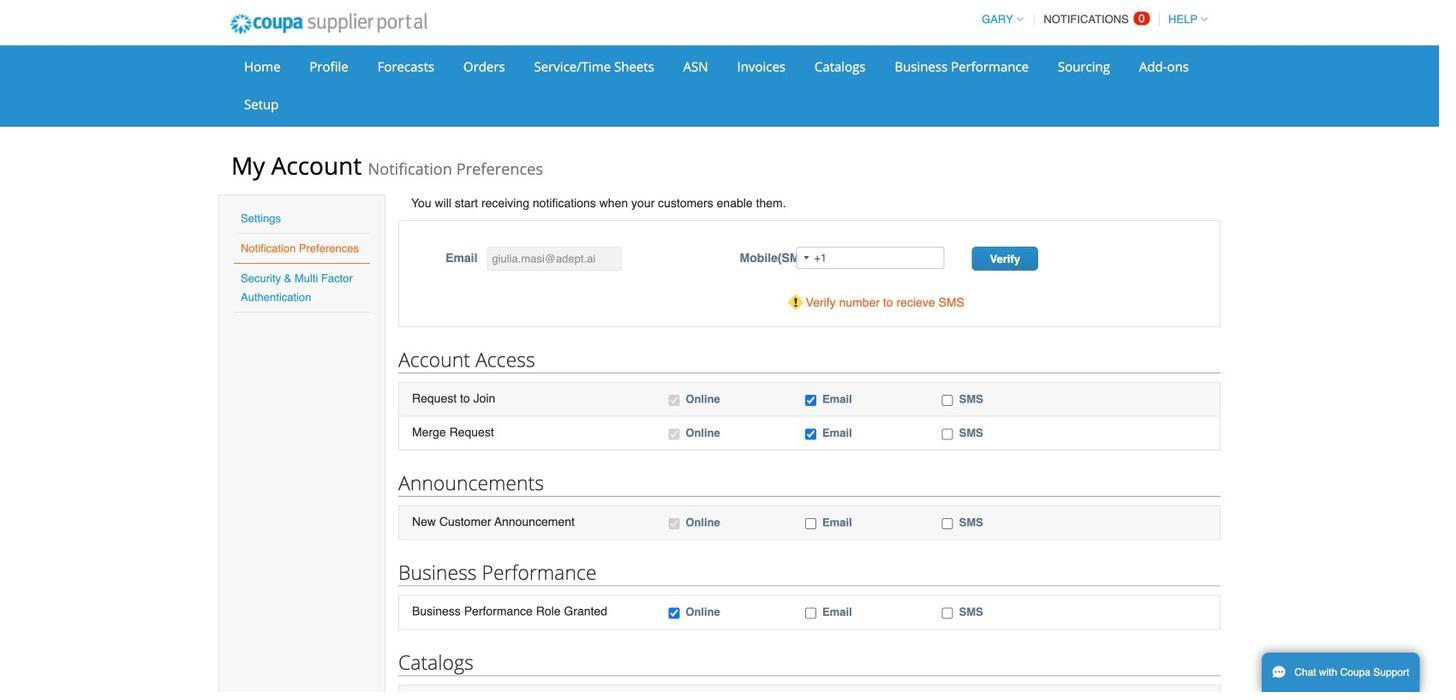 Task type: vqa. For each thing, say whether or not it's contained in the screenshot.
ons
no



Task type: locate. For each thing, give the bounding box(es) containing it.
coupa supplier portal image
[[218, 3, 439, 45]]

Telephone country code field
[[797, 248, 814, 268]]

telephone country code image
[[804, 256, 809, 260]]

+1 201-555-0123 text field
[[796, 247, 944, 269]]

None text field
[[487, 247, 621, 271]]

None checkbox
[[668, 395, 680, 406], [805, 395, 816, 406], [668, 429, 680, 440], [805, 429, 816, 440], [942, 429, 953, 440], [668, 518, 680, 530], [668, 608, 680, 619], [805, 608, 816, 619], [942, 608, 953, 619], [668, 395, 680, 406], [805, 395, 816, 406], [668, 429, 680, 440], [805, 429, 816, 440], [942, 429, 953, 440], [668, 518, 680, 530], [668, 608, 680, 619], [805, 608, 816, 619], [942, 608, 953, 619]]

None checkbox
[[942, 395, 953, 406], [805, 518, 816, 530], [942, 518, 953, 530], [942, 395, 953, 406], [805, 518, 816, 530], [942, 518, 953, 530]]

navigation
[[974, 3, 1208, 36]]



